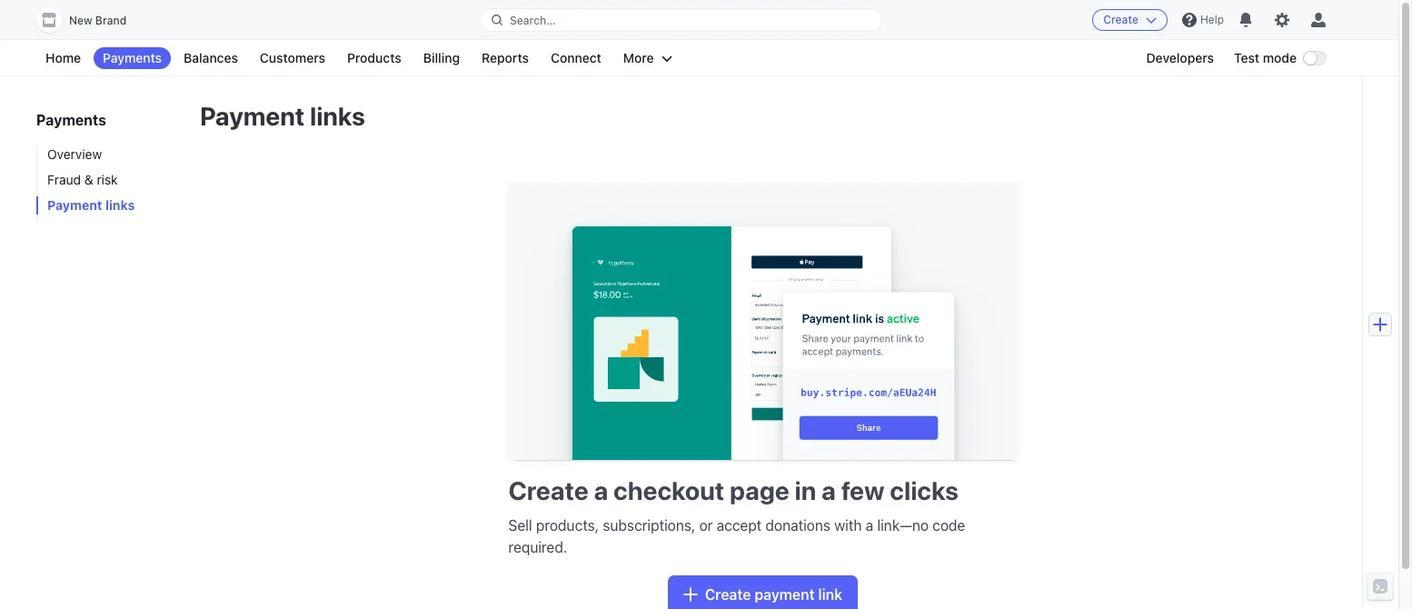 Task type: vqa. For each thing, say whether or not it's contained in the screenshot.
THE SEARCH text box at left
no



Task type: describe. For each thing, give the bounding box(es) containing it.
new brand
[[69, 14, 127, 27]]

payment inside payment links link
[[47, 197, 102, 213]]

link
[[819, 587, 843, 603]]

help
[[1201, 13, 1225, 26]]

connect
[[551, 50, 602, 65]]

1 horizontal spatial links
[[310, 101, 365, 131]]

reports link
[[473, 47, 538, 69]]

balances
[[184, 50, 238, 65]]

&
[[84, 172, 93, 187]]

products link
[[338, 47, 411, 69]]

create for create a checkout page in a few clicks
[[509, 476, 589, 506]]

connect link
[[542, 47, 611, 69]]

donations
[[766, 517, 831, 534]]

a inside the sell products, subscriptions, or accept donations with a link—no code required.
[[866, 517, 874, 534]]

code
[[933, 517, 966, 534]]

test
[[1235, 50, 1260, 65]]

Search… search field
[[481, 9, 882, 31]]

billing link
[[414, 47, 469, 69]]

developers
[[1147, 50, 1215, 65]]

subscriptions,
[[603, 517, 696, 534]]

help button
[[1175, 5, 1232, 35]]

1 vertical spatial payments
[[36, 112, 106, 128]]

developers link
[[1138, 47, 1224, 69]]

more button
[[614, 47, 682, 69]]

sell products, subscriptions, or accept donations with a link—no code required.
[[509, 517, 966, 556]]

Search… text field
[[481, 9, 882, 31]]

clicks
[[890, 476, 959, 506]]

payment links inside payment links link
[[47, 197, 135, 213]]

payment
[[755, 587, 815, 603]]

risk
[[97, 172, 118, 187]]

balances link
[[175, 47, 247, 69]]



Task type: locate. For each thing, give the bounding box(es) containing it.
brand
[[95, 14, 127, 27]]

1 horizontal spatial create
[[705, 587, 751, 603]]

few
[[842, 476, 885, 506]]

0 horizontal spatial links
[[105, 197, 135, 213]]

link—no
[[878, 517, 929, 534]]

products,
[[536, 517, 599, 534]]

2 horizontal spatial a
[[866, 517, 874, 534]]

payment down fraud & risk
[[47, 197, 102, 213]]

create for create
[[1104, 13, 1139, 26]]

create payment link
[[705, 587, 843, 603]]

1 vertical spatial payment links
[[47, 197, 135, 213]]

fraud & risk link
[[36, 171, 182, 189]]

0 horizontal spatial create
[[509, 476, 589, 506]]

customers
[[260, 50, 325, 65]]

create payment link link
[[669, 577, 857, 609]]

create for create payment link
[[705, 587, 751, 603]]

checkout
[[614, 476, 725, 506]]

fraud
[[47, 172, 81, 187]]

create a checkout page in a few clicks
[[509, 476, 959, 506]]

create button
[[1093, 9, 1168, 31]]

2 vertical spatial create
[[705, 587, 751, 603]]

0 horizontal spatial payment
[[47, 197, 102, 213]]

home
[[45, 50, 81, 65]]

payment links down customers link
[[200, 101, 365, 131]]

create inside 'button'
[[1104, 13, 1139, 26]]

payments
[[103, 50, 162, 65], [36, 112, 106, 128]]

0 vertical spatial payment links
[[200, 101, 365, 131]]

with
[[835, 517, 862, 534]]

create up products,
[[509, 476, 589, 506]]

2 horizontal spatial create
[[1104, 13, 1139, 26]]

payment down customers link
[[200, 101, 305, 131]]

payments link
[[94, 47, 171, 69]]

payment links link
[[36, 196, 182, 215]]

a up products,
[[594, 476, 608, 506]]

overview
[[47, 146, 102, 162]]

customers link
[[251, 47, 335, 69]]

sell
[[509, 517, 532, 534]]

billing
[[423, 50, 460, 65]]

1 vertical spatial create
[[509, 476, 589, 506]]

links down products link
[[310, 101, 365, 131]]

0 vertical spatial create
[[1104, 13, 1139, 26]]

test mode
[[1235, 50, 1297, 65]]

a
[[594, 476, 608, 506], [822, 476, 836, 506], [866, 517, 874, 534]]

1 horizontal spatial a
[[822, 476, 836, 506]]

0 vertical spatial payment
[[200, 101, 305, 131]]

new brand button
[[36, 7, 145, 33]]

or
[[700, 517, 713, 534]]

0 vertical spatial payments
[[103, 50, 162, 65]]

a right with
[[866, 517, 874, 534]]

0 vertical spatial links
[[310, 101, 365, 131]]

search…
[[510, 13, 556, 27]]

payment links down &
[[47, 197, 135, 213]]

overview link
[[36, 145, 182, 164]]

home link
[[36, 47, 90, 69]]

links inside payment links link
[[105, 197, 135, 213]]

a right in
[[822, 476, 836, 506]]

links
[[310, 101, 365, 131], [105, 197, 135, 213]]

payment links
[[200, 101, 365, 131], [47, 197, 135, 213]]

1 vertical spatial payment
[[47, 197, 102, 213]]

reports
[[482, 50, 529, 65]]

create left payment
[[705, 587, 751, 603]]

new
[[69, 14, 92, 27]]

1 horizontal spatial payment links
[[200, 101, 365, 131]]

create up developers link
[[1104, 13, 1139, 26]]

products
[[347, 50, 402, 65]]

payment
[[200, 101, 305, 131], [47, 197, 102, 213]]

0 horizontal spatial payment links
[[47, 197, 135, 213]]

page
[[730, 476, 790, 506]]

1 horizontal spatial payment
[[200, 101, 305, 131]]

mode
[[1263, 50, 1297, 65]]

fraud & risk
[[47, 172, 118, 187]]

payments down the brand
[[103, 50, 162, 65]]

links down the fraud & risk link at the left top of the page
[[105, 197, 135, 213]]

required.
[[509, 539, 568, 556]]

more
[[624, 50, 654, 65]]

in
[[795, 476, 817, 506]]

accept
[[717, 517, 762, 534]]

0 horizontal spatial a
[[594, 476, 608, 506]]

payments up overview
[[36, 112, 106, 128]]

1 vertical spatial links
[[105, 197, 135, 213]]

create
[[1104, 13, 1139, 26], [509, 476, 589, 506], [705, 587, 751, 603]]



